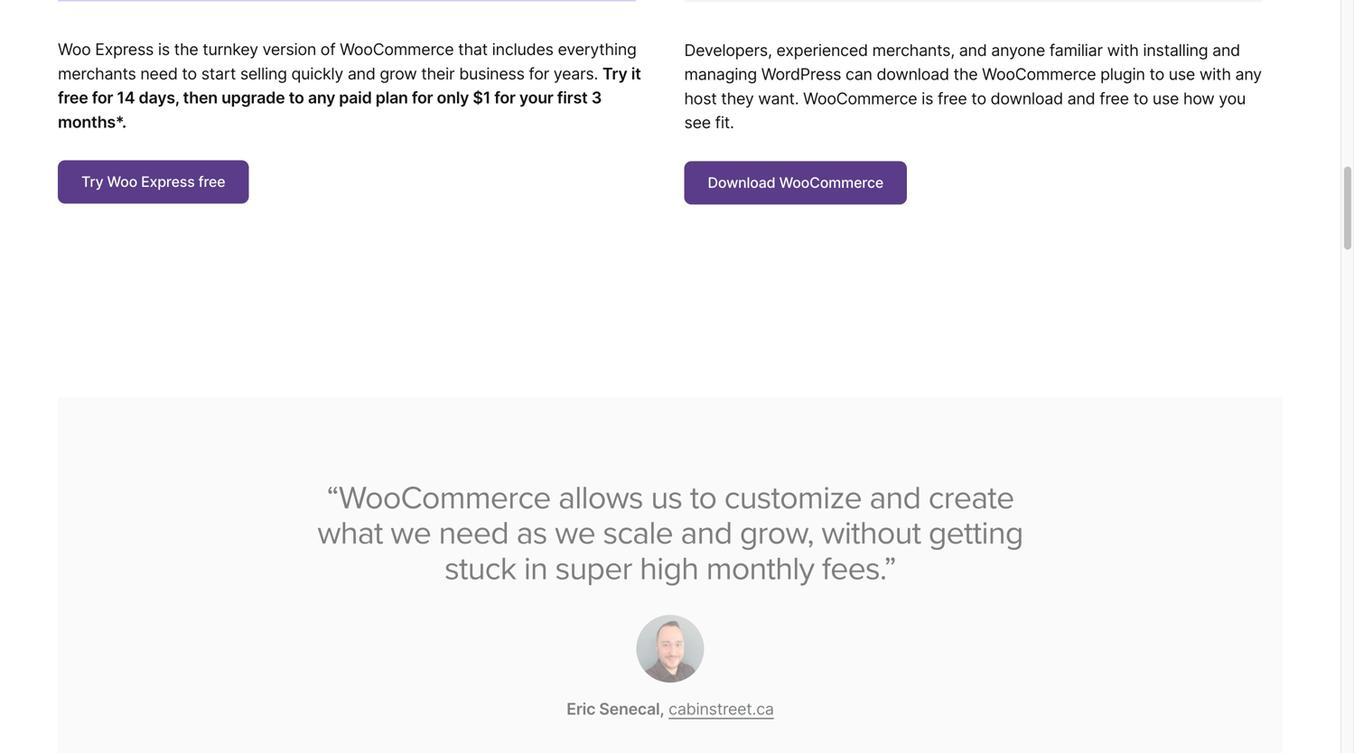 Task type: vqa. For each thing, say whether or not it's contained in the screenshot.
cabinstreet.ca link
yes



Task type: locate. For each thing, give the bounding box(es) containing it.
with up how
[[1200, 64, 1231, 84]]

woo down months*.
[[107, 173, 137, 191]]

is down "merchants,"
[[922, 88, 933, 108]]

use
[[1169, 64, 1195, 84], [1153, 88, 1179, 108]]

the left turnkey
[[174, 39, 198, 59]]

and
[[959, 40, 987, 60], [1212, 40, 1240, 60], [348, 64, 376, 83], [1068, 88, 1095, 108], [869, 471, 921, 509], [681, 506, 732, 545]]

need up days,
[[140, 64, 178, 83]]

0 vertical spatial woo
[[58, 39, 91, 59]]

includes
[[492, 39, 553, 59]]

that
[[458, 39, 488, 59]]

0 horizontal spatial we
[[390, 506, 431, 545]]

their
[[421, 64, 455, 83]]

1 horizontal spatial with
[[1200, 64, 1231, 84]]

is inside "developers, experienced merchants, and anyone familiar with installing and managing wordpress can download the woocommerce plugin to use with any host they want. woocommerce is free to download and free to use how you see fit."
[[922, 88, 933, 108]]

1 vertical spatial need
[[439, 506, 509, 545]]

try woo express free
[[81, 173, 225, 191]]

0 horizontal spatial need
[[140, 64, 178, 83]]

1 horizontal spatial any
[[1235, 64, 1262, 84]]

cabinstreet.ca link
[[669, 691, 774, 711]]

woocommerce inside 'link'
[[779, 174, 884, 191]]

we
[[390, 506, 431, 545], [555, 506, 595, 545]]

months*.
[[58, 112, 126, 132]]

try for woo
[[81, 173, 103, 191]]

1 vertical spatial use
[[1153, 88, 1179, 108]]

1 vertical spatial try
[[81, 173, 103, 191]]

try woo express free link
[[58, 160, 249, 204]]

1 horizontal spatial need
[[439, 506, 509, 545]]

and left create
[[869, 471, 921, 509]]

and up paid
[[348, 64, 376, 83]]

try inside 'link'
[[81, 173, 103, 191]]

free inside try it free for 14 days, then upgrade to any paid plan for only $1 for your first 3 months*.
[[58, 88, 88, 108]]

0 horizontal spatial woo
[[58, 39, 91, 59]]

0 horizontal spatial the
[[174, 39, 198, 59]]

any inside "developers, experienced merchants, and anyone familiar with installing and managing wordpress can download the woocommerce plugin to use with any host they want. woocommerce is free to download and free to use how you see fit."
[[1235, 64, 1262, 84]]

grow,
[[740, 506, 814, 545]]

in
[[524, 542, 548, 580]]

for left 14
[[92, 88, 113, 108]]

1 vertical spatial woo
[[107, 173, 137, 191]]

upgrade
[[221, 88, 285, 108]]

for up your
[[529, 64, 549, 83]]

1 vertical spatial download
[[991, 88, 1063, 108]]

try
[[602, 64, 627, 83], [81, 173, 103, 191]]

free down "then"
[[198, 173, 225, 191]]

0 vertical spatial download
[[877, 64, 949, 84]]

any up you at the right top of page
[[1235, 64, 1262, 84]]

eric senecal, cabinstreet.ca
[[567, 691, 774, 711]]

1 vertical spatial express
[[141, 173, 195, 191]]

0 horizontal spatial try
[[81, 173, 103, 191]]

is
[[158, 39, 170, 59], [922, 88, 933, 108]]

0 vertical spatial need
[[140, 64, 178, 83]]

with
[[1107, 40, 1139, 60], [1200, 64, 1231, 84]]

download down "merchants,"
[[877, 64, 949, 84]]

1 horizontal spatial download
[[991, 88, 1063, 108]]

is inside woo express is the turnkey version of woocommerce that includes everything merchants need to start selling quickly and grow their business for years.
[[158, 39, 170, 59]]

for right $1 in the left top of the page
[[494, 88, 516, 108]]

download down 'anyone'
[[991, 88, 1063, 108]]

cabinstreet.ca
[[669, 691, 774, 711]]

any down quickly
[[308, 88, 335, 108]]

download
[[708, 174, 776, 191]]

free inside try woo express free 'link'
[[198, 173, 225, 191]]

0 horizontal spatial is
[[158, 39, 170, 59]]

any
[[1235, 64, 1262, 84], [308, 88, 335, 108]]

scale
[[603, 506, 673, 545]]

0 vertical spatial the
[[174, 39, 198, 59]]

and inside woo express is the turnkey version of woocommerce that includes everything merchants need to start selling quickly and grow their business for years.
[[348, 64, 376, 83]]

start
[[201, 64, 236, 83]]

we right the as
[[555, 506, 595, 545]]

what
[[317, 506, 383, 545]]

1 vertical spatial is
[[922, 88, 933, 108]]

use left how
[[1153, 88, 1179, 108]]

1 vertical spatial the
[[954, 64, 978, 84]]

need
[[140, 64, 178, 83], [439, 506, 509, 545]]

$1
[[473, 88, 491, 108]]

with up plugin
[[1107, 40, 1139, 60]]

and down familiar
[[1068, 88, 1095, 108]]

the
[[174, 39, 198, 59], [954, 64, 978, 84]]

0 horizontal spatial any
[[308, 88, 335, 108]]

super
[[555, 542, 632, 580]]

use down installing
[[1169, 64, 1195, 84]]

woo
[[58, 39, 91, 59], [107, 173, 137, 191]]

the down "merchants,"
[[954, 64, 978, 84]]

first 3
[[557, 88, 602, 108]]

0 horizontal spatial download
[[877, 64, 949, 84]]

0 vertical spatial express
[[95, 39, 154, 59]]

quickly
[[291, 64, 343, 83]]

try down months*.
[[81, 173, 103, 191]]

years.
[[554, 64, 598, 83]]

0 vertical spatial is
[[158, 39, 170, 59]]

woo up "merchants"
[[58, 39, 91, 59]]

1 horizontal spatial is
[[922, 88, 933, 108]]

plugin
[[1101, 64, 1145, 84]]

customize
[[724, 471, 862, 509]]

free up months*.
[[58, 88, 88, 108]]

1 horizontal spatial we
[[555, 506, 595, 545]]

woocommerce right download
[[779, 174, 884, 191]]

download
[[877, 64, 949, 84], [991, 88, 1063, 108]]

is up days,
[[158, 39, 170, 59]]

for
[[529, 64, 549, 83], [92, 88, 113, 108], [412, 88, 433, 108], [494, 88, 516, 108]]

express down days,
[[141, 173, 195, 191]]

1 horizontal spatial the
[[954, 64, 978, 84]]

host
[[684, 88, 717, 108]]

try for it
[[602, 64, 627, 83]]

experienced
[[776, 40, 868, 60]]

we right what
[[390, 506, 431, 545]]

can
[[846, 64, 872, 84]]

only
[[437, 88, 469, 108]]

and up you at the right top of page
[[1212, 40, 1240, 60]]

woocommerce up grow at the top left
[[340, 39, 454, 59]]

need left the as
[[439, 506, 509, 545]]

familiar
[[1050, 40, 1103, 60]]

1 vertical spatial with
[[1200, 64, 1231, 84]]

1 vertical spatial any
[[308, 88, 335, 108]]

0 vertical spatial with
[[1107, 40, 1139, 60]]

to inside "woocommerce allows us to customize and create what we need as we scale and grow, without getting stuck in super high monthly fees."
[[690, 471, 717, 509]]

to
[[182, 64, 197, 83], [1150, 64, 1164, 84], [289, 88, 304, 108], [971, 88, 986, 108], [1133, 88, 1148, 108], [690, 471, 717, 509]]

express up "merchants"
[[95, 39, 154, 59]]

create
[[929, 471, 1014, 509]]

1 horizontal spatial try
[[602, 64, 627, 83]]

0 vertical spatial try
[[602, 64, 627, 83]]

free
[[58, 88, 88, 108], [938, 88, 967, 108], [1100, 88, 1129, 108], [198, 173, 225, 191]]

0 vertical spatial any
[[1235, 64, 1262, 84]]

try left it
[[602, 64, 627, 83]]

express
[[95, 39, 154, 59], [141, 173, 195, 191]]

1 horizontal spatial woo
[[107, 173, 137, 191]]

version
[[262, 39, 316, 59]]

"woocommerce
[[327, 471, 551, 509]]

as
[[516, 506, 547, 545]]

try inside try it free for 14 days, then upgrade to any paid plan for only $1 for your first 3 months*.
[[602, 64, 627, 83]]

the inside woo express is the turnkey version of woocommerce that includes everything merchants need to start selling quickly and grow their business for years.
[[174, 39, 198, 59]]

woocommerce
[[340, 39, 454, 59], [982, 64, 1096, 84], [803, 88, 917, 108], [779, 174, 884, 191]]



Task type: describe. For each thing, give the bounding box(es) containing it.
plan
[[376, 88, 408, 108]]

woo inside woo express is the turnkey version of woocommerce that includes everything merchants need to start selling quickly and grow their business for years.
[[58, 39, 91, 59]]

see fit.
[[684, 113, 734, 132]]

without
[[821, 506, 921, 545]]

developers, experienced merchants, and anyone familiar with installing and managing wordpress can download the woocommerce plugin to use with any host they want. woocommerce is free to download and free to use how you see fit.
[[684, 40, 1262, 132]]

free down plugin
[[1100, 88, 1129, 108]]

stuck
[[445, 542, 516, 580]]

to inside woo express is the turnkey version of woocommerce that includes everything merchants need to start selling quickly and grow their business for years.
[[182, 64, 197, 83]]

developers,
[[684, 40, 772, 60]]

1 we from the left
[[390, 506, 431, 545]]

woocommerce inside woo express is the turnkey version of woocommerce that includes everything merchants need to start selling quickly and grow their business for years.
[[340, 39, 454, 59]]

and right scale
[[681, 506, 732, 545]]

the inside "developers, experienced merchants, and anyone familiar with installing and managing wordpress can download the woocommerce plugin to use with any host they want. woocommerce is free to download and free to use how you see fit."
[[954, 64, 978, 84]]

selling
[[240, 64, 287, 83]]

any inside try it free for 14 days, then upgrade to any paid plan for only $1 for your first 3 months*.
[[308, 88, 335, 108]]

us
[[651, 471, 682, 509]]

14
[[117, 88, 135, 108]]

free down "merchants,"
[[938, 88, 967, 108]]

woocommerce down 'anyone'
[[982, 64, 1096, 84]]

"woocommerce allows us to customize and create what we need as we scale and grow, without getting stuck in super high monthly fees."
[[317, 471, 1023, 580]]

for down "their"
[[412, 88, 433, 108]]

business
[[459, 64, 525, 83]]

0 horizontal spatial with
[[1107, 40, 1139, 60]]

days,
[[139, 88, 179, 108]]

how
[[1183, 88, 1215, 108]]

express inside woo express is the turnkey version of woocommerce that includes everything merchants need to start selling quickly and grow their business for years.
[[95, 39, 154, 59]]

monthly fees."
[[706, 542, 896, 580]]

senecal,
[[599, 691, 664, 711]]

they
[[721, 88, 754, 108]]

of
[[321, 39, 336, 59]]

and left 'anyone'
[[959, 40, 987, 60]]

need inside "woocommerce allows us to customize and create what we need as we scale and grow, without getting stuck in super high monthly fees."
[[439, 506, 509, 545]]

express inside 'link'
[[141, 173, 195, 191]]

0 vertical spatial use
[[1169, 64, 1195, 84]]

grow
[[380, 64, 417, 83]]

need inside woo express is the turnkey version of woocommerce that includes everything merchants need to start selling quickly and grow their business for years.
[[140, 64, 178, 83]]

your
[[519, 88, 553, 108]]

wordpress
[[761, 64, 841, 84]]

you
[[1219, 88, 1246, 108]]

turnkey
[[203, 39, 258, 59]]

then
[[183, 88, 218, 108]]

paid
[[339, 88, 372, 108]]

high
[[640, 542, 699, 580]]

woo express is the turnkey version of woocommerce that includes everything merchants need to start selling quickly and grow their business for years.
[[58, 39, 637, 83]]

for inside woo express is the turnkey version of woocommerce that includes everything merchants need to start selling quickly and grow their business for years.
[[529, 64, 549, 83]]

installing
[[1143, 40, 1208, 60]]

woo inside 'link'
[[107, 173, 137, 191]]

it
[[631, 64, 641, 83]]

merchants
[[58, 64, 136, 83]]

download woocommerce
[[708, 174, 884, 191]]

managing
[[684, 64, 757, 84]]

merchants,
[[872, 40, 955, 60]]

to inside try it free for 14 days, then upgrade to any paid plan for only $1 for your first 3 months*.
[[289, 88, 304, 108]]

try it free for 14 days, then upgrade to any paid plan for only $1 for your first 3 months*.
[[58, 64, 641, 132]]

want.
[[758, 88, 799, 108]]

anyone
[[991, 40, 1045, 60]]

getting
[[929, 506, 1023, 545]]

download woocommerce link
[[684, 161, 907, 204]]

everything
[[558, 39, 637, 59]]

allows
[[558, 471, 643, 509]]

eric
[[567, 691, 595, 711]]

woocommerce down can
[[803, 88, 917, 108]]

2 we from the left
[[555, 506, 595, 545]]



